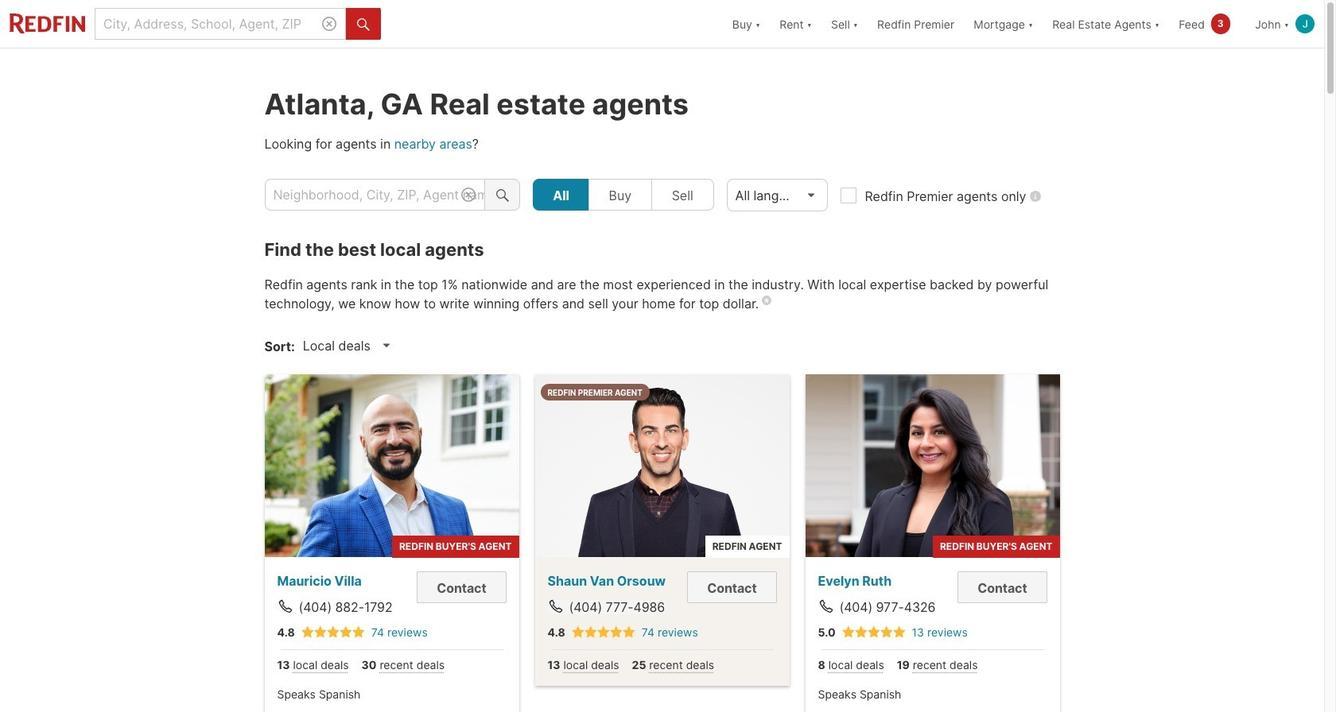Task type: describe. For each thing, give the bounding box(es) containing it.
photo of shaun van orsouw image
[[535, 375, 789, 558]]

City, Address, School, Agent, ZIP search field
[[95, 8, 346, 40]]

1 rating 4.8 out of 5 element from the left
[[301, 626, 365, 640]]

Neighborhood, City, ZIP, Agent name search field
[[264, 179, 485, 211]]

submit search image for neighborhood, city, zip, agent name search field
[[496, 189, 509, 202]]

user photo image
[[1296, 14, 1315, 33]]

disclaimer image
[[762, 296, 772, 305]]

Buy radio
[[588, 179, 652, 211]]

photo of evelyn ruth image
[[805, 375, 1060, 558]]

photo of mauricio villa image
[[264, 375, 519, 558]]



Task type: vqa. For each thing, say whether or not it's contained in the screenshot.
In to the top
no



Task type: locate. For each thing, give the bounding box(es) containing it.
0 horizontal spatial rating 4.8 out of 5 element
[[301, 626, 365, 640]]

2 rating 4.8 out of 5 element from the left
[[572, 626, 635, 640]]

search input image for city, address, school, agent, zip search box
[[322, 17, 336, 31]]

0 vertical spatial submit search image
[[357, 18, 370, 31]]

rating 5.0 out of 5 element
[[842, 626, 906, 640]]

option group
[[533, 179, 714, 211]]

submit search image
[[357, 18, 370, 31], [496, 189, 509, 202]]

Sell radio
[[651, 179, 714, 211]]

1 horizontal spatial rating 4.8 out of 5 element
[[572, 626, 635, 640]]

1 vertical spatial submit search image
[[496, 189, 509, 202]]

0 vertical spatial search input image
[[322, 17, 336, 31]]

1 horizontal spatial search input image
[[461, 188, 476, 202]]

rating 4.8 out of 5 element
[[301, 626, 365, 640], [572, 626, 635, 640]]

0 horizontal spatial submit search image
[[357, 18, 370, 31]]

1 horizontal spatial submit search image
[[496, 189, 509, 202]]

search input image
[[322, 17, 336, 31], [461, 188, 476, 202]]

All radio
[[533, 179, 589, 211]]

search input image for neighborhood, city, zip, agent name search field
[[461, 188, 476, 202]]

1 vertical spatial search input image
[[461, 188, 476, 202]]

submit search image for city, address, school, agent, zip search box
[[357, 18, 370, 31]]

0 horizontal spatial search input image
[[322, 17, 336, 31]]



